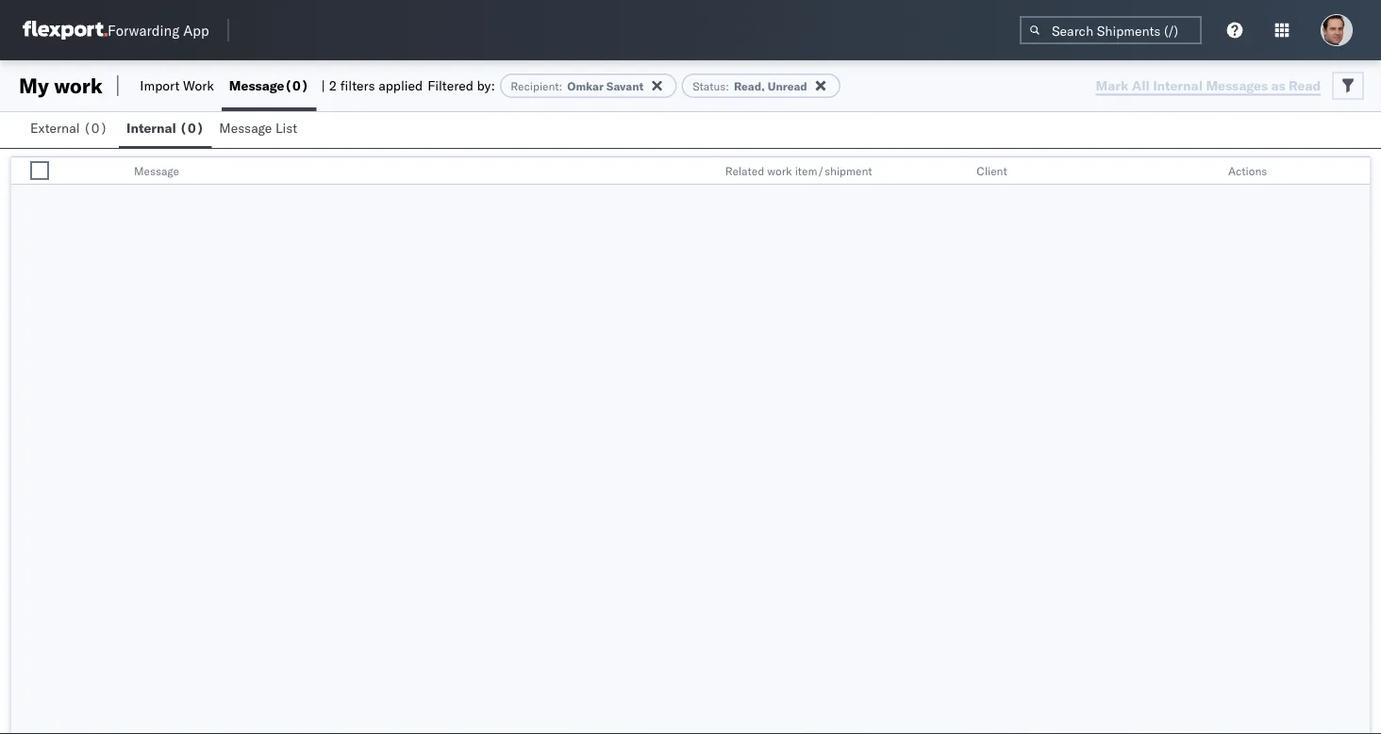 Task type: locate. For each thing, give the bounding box(es) containing it.
forwarding
[[108, 21, 180, 39]]

work for my
[[54, 73, 103, 99]]

resize handle column header for client
[[1196, 158, 1219, 186]]

import work
[[140, 77, 214, 94]]

0 horizontal spatial work
[[54, 73, 103, 99]]

recipient
[[511, 79, 559, 93]]

message for (0)
[[229, 77, 284, 94]]

work right the related
[[767, 164, 792, 178]]

message list button
[[212, 111, 309, 148]]

message up message list
[[229, 77, 284, 94]]

1 resize handle column header from the left
[[64, 158, 87, 186]]

|
[[321, 77, 325, 94]]

(0) inside button
[[83, 120, 108, 136]]

3 resize handle column header from the left
[[945, 158, 967, 186]]

resize handle column header
[[64, 158, 87, 186], [693, 158, 716, 186], [945, 158, 967, 186], [1196, 158, 1219, 186], [1347, 158, 1370, 186]]

4 resize handle column header from the left
[[1196, 158, 1219, 186]]

None checkbox
[[30, 161, 49, 180]]

flexport. image
[[23, 21, 108, 40]]

(0) right external
[[83, 120, 108, 136]]

1 : from the left
[[559, 79, 563, 93]]

5 resize handle column header from the left
[[1347, 158, 1370, 186]]

2 : from the left
[[726, 79, 729, 93]]

0 vertical spatial work
[[54, 73, 103, 99]]

1 horizontal spatial work
[[767, 164, 792, 178]]

message left "list"
[[219, 120, 272, 136]]

0 horizontal spatial (0)
[[83, 120, 108, 136]]

(0) for external (0)
[[83, 120, 108, 136]]

app
[[183, 21, 209, 39]]

: left read,
[[726, 79, 729, 93]]

0 vertical spatial message
[[229, 77, 284, 94]]

message down internal (0) "button"
[[134, 164, 179, 178]]

1 vertical spatial work
[[767, 164, 792, 178]]

(0) right internal
[[180, 120, 204, 136]]

2 resize handle column header from the left
[[693, 158, 716, 186]]

resize handle column header for actions
[[1347, 158, 1370, 186]]

resize handle column header for message
[[693, 158, 716, 186]]

client
[[977, 164, 1007, 178]]

applied
[[378, 77, 423, 94]]

2 horizontal spatial (0)
[[284, 77, 309, 94]]

forwarding app link
[[23, 21, 209, 40]]

my work
[[19, 73, 103, 99]]

message
[[229, 77, 284, 94], [219, 120, 272, 136], [134, 164, 179, 178]]

(0) for internal (0)
[[180, 120, 204, 136]]

filters
[[340, 77, 375, 94]]

status
[[693, 79, 726, 93]]

: for status
[[726, 79, 729, 93]]

read,
[[734, 79, 765, 93]]

:
[[559, 79, 563, 93], [726, 79, 729, 93]]

(0)
[[284, 77, 309, 94], [83, 120, 108, 136], [180, 120, 204, 136]]

message inside button
[[219, 120, 272, 136]]

external (0) button
[[23, 111, 119, 148]]

1 horizontal spatial (0)
[[180, 120, 204, 136]]

1 horizontal spatial :
[[726, 79, 729, 93]]

0 horizontal spatial :
[[559, 79, 563, 93]]

1 vertical spatial message
[[219, 120, 272, 136]]

work
[[54, 73, 103, 99], [767, 164, 792, 178]]

: left omkar
[[559, 79, 563, 93]]

resize handle column header for related work item/shipment
[[945, 158, 967, 186]]

external
[[30, 120, 80, 136]]

my
[[19, 73, 49, 99]]

work up external (0)
[[54, 73, 103, 99]]

(0) left |
[[284, 77, 309, 94]]

(0) inside "button"
[[180, 120, 204, 136]]

savant
[[606, 79, 644, 93]]



Task type: describe. For each thing, give the bounding box(es) containing it.
import work button
[[132, 60, 222, 111]]

2
[[329, 77, 337, 94]]

: for recipient
[[559, 79, 563, 93]]

message for list
[[219, 120, 272, 136]]

internal (0)
[[127, 120, 204, 136]]

omkar
[[567, 79, 604, 93]]

related
[[725, 164, 764, 178]]

| 2 filters applied filtered by:
[[321, 77, 495, 94]]

by:
[[477, 77, 495, 94]]

forwarding app
[[108, 21, 209, 39]]

related work item/shipment
[[725, 164, 872, 178]]

(0) for message (0)
[[284, 77, 309, 94]]

message list
[[219, 120, 297, 136]]

work for related
[[767, 164, 792, 178]]

unread
[[768, 79, 807, 93]]

2 vertical spatial message
[[134, 164, 179, 178]]

internal
[[127, 120, 176, 136]]

actions
[[1228, 164, 1267, 178]]

item/shipment
[[795, 164, 872, 178]]

filtered
[[428, 77, 474, 94]]

external (0)
[[30, 120, 108, 136]]

list
[[275, 120, 297, 136]]

status : read, unread
[[693, 79, 807, 93]]

recipient : omkar savant
[[511, 79, 644, 93]]

internal (0) button
[[119, 111, 212, 148]]

Search Shipments (/) text field
[[1020, 16, 1202, 44]]

message (0)
[[229, 77, 309, 94]]

work
[[183, 77, 214, 94]]

import
[[140, 77, 180, 94]]



Task type: vqa. For each thing, say whether or not it's contained in the screenshot.
| 2 filters applied Filtered by: at the top of page
yes



